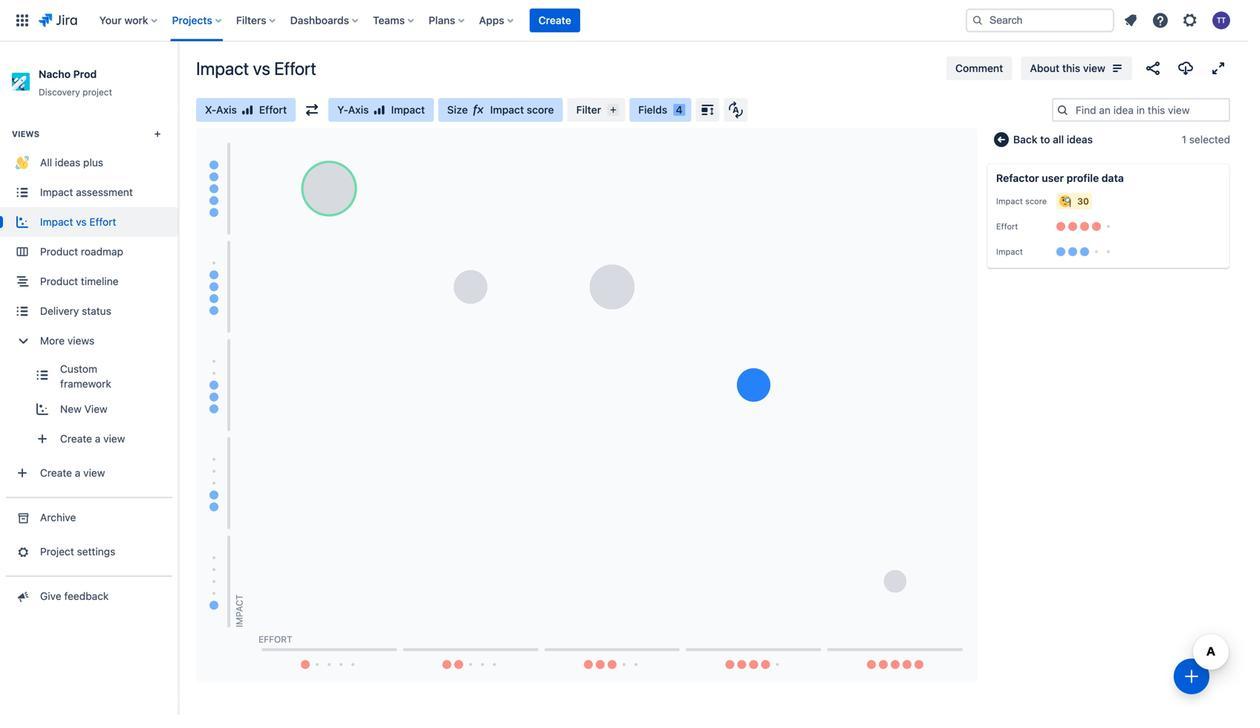 Task type: vqa. For each thing, say whether or not it's contained in the screenshot.
Default user preferences link
no



Task type: describe. For each thing, give the bounding box(es) containing it.
custom framework link
[[20, 356, 178, 395]]

impact vs effort link
[[0, 207, 178, 237]]

timeline
[[81, 275, 119, 288]]

discovery
[[39, 87, 80, 97]]

this
[[1063, 62, 1081, 74]]

autosave is enabled image
[[728, 101, 743, 119]]

more
[[40, 335, 65, 347]]

project settings image
[[14, 545, 30, 560]]

product for product timeline
[[40, 275, 78, 288]]

view inside popup button
[[1083, 62, 1106, 74]]

a for the bottommost 'create a view' dropdown button
[[75, 467, 80, 479]]

back to all ideas button
[[987, 128, 1102, 152]]

help image
[[1152, 12, 1170, 29]]

size
[[447, 104, 468, 116]]

ideas inside all ideas plus link
[[55, 157, 80, 169]]

1 selected
[[1182, 133, 1231, 146]]

a for 'create a view' dropdown button inside jira product discovery navigation element
[[95, 433, 101, 445]]

your profile and settings image
[[1213, 12, 1231, 29]]

filter button
[[567, 98, 625, 122]]

x-axis
[[205, 104, 237, 116]]

effort inside jira product discovery navigation element
[[89, 216, 116, 228]]

create for the bottommost 'create a view' dropdown button
[[40, 467, 72, 479]]

primary element
[[9, 0, 954, 41]]

archive
[[40, 512, 76, 524]]

teams
[[373, 14, 405, 26]]

all
[[1053, 133, 1064, 146]]

search image
[[972, 14, 984, 26]]

comment
[[956, 62, 1003, 74]]

switchaxes image
[[306, 104, 318, 116]]

delivery
[[40, 305, 79, 317]]

custom
[[60, 363, 97, 375]]

new view link
[[20, 395, 178, 424]]

delivery status link
[[0, 297, 178, 326]]

y-
[[337, 104, 348, 116]]

add ideas image
[[1183, 668, 1201, 686]]

data
[[1102, 172, 1124, 184]]

4
[[676, 104, 683, 116]]

back
[[1014, 133, 1038, 146]]

prod
[[73, 68, 97, 80]]

back to all ideas
[[1014, 133, 1093, 146]]

Find an idea in this view field
[[1072, 100, 1229, 120]]

give feedback button
[[0, 582, 178, 612]]

feedback image
[[14, 589, 30, 604]]

settings
[[77, 546, 115, 558]]

0 vertical spatial vs
[[253, 58, 270, 79]]

roadmap
[[81, 246, 123, 258]]

apps button
[[475, 9, 519, 32]]

new
[[60, 403, 82, 415]]

nacho prod discovery project
[[39, 68, 112, 97]]

more views
[[40, 335, 94, 347]]

about this view button
[[1021, 56, 1132, 80]]

feedback
[[64, 590, 109, 603]]

impact inside "link"
[[40, 186, 73, 199]]

new view
[[60, 403, 108, 415]]

dashboards
[[290, 14, 349, 26]]

archive button
[[0, 503, 178, 533]]

dashboards button
[[286, 9, 364, 32]]

projects button
[[168, 9, 227, 32]]

delivery status
[[40, 305, 111, 317]]

create button
[[530, 9, 580, 32]]

create a view for the bottommost 'create a view' dropdown button
[[40, 467, 105, 479]]

y-axis
[[337, 104, 369, 116]]

product timeline link
[[0, 267, 178, 297]]

user
[[1042, 172, 1064, 184]]

1 vertical spatial impact score
[[996, 197, 1047, 206]]

project settings button
[[0, 537, 178, 567]]

jira product discovery navigation element
[[0, 42, 178, 716]]

filters
[[236, 14, 266, 26]]

0 vertical spatial impact vs effort
[[196, 58, 316, 79]]

views
[[12, 129, 39, 139]]

settings image
[[1182, 12, 1199, 29]]

selected
[[1190, 133, 1231, 146]]

card layout: detailed image
[[699, 101, 717, 119]]

more views link
[[0, 326, 178, 356]]

your
[[99, 14, 122, 26]]

nacho
[[39, 68, 71, 80]]

create inside button
[[539, 14, 571, 26]]

0 vertical spatial impact score
[[490, 104, 554, 116]]



Task type: locate. For each thing, give the bounding box(es) containing it.
create right apps popup button
[[539, 14, 571, 26]]

about this view
[[1030, 62, 1106, 74]]

project
[[40, 546, 74, 558]]

0 horizontal spatial a
[[75, 467, 80, 479]]

2 product from the top
[[40, 275, 78, 288]]

1 vertical spatial product
[[40, 275, 78, 288]]

2 vertical spatial create
[[40, 467, 72, 479]]

group
[[0, 110, 178, 497]]

product for product roadmap
[[40, 246, 78, 258]]

view right the this at the top right of the page
[[1083, 62, 1106, 74]]

1 horizontal spatial impact score
[[996, 197, 1047, 206]]

your work
[[99, 14, 148, 26]]

effort
[[274, 58, 316, 79], [259, 104, 287, 116], [89, 216, 116, 228], [996, 222, 1018, 231], [259, 635, 292, 645]]

teams button
[[369, 9, 420, 32]]

product roadmap
[[40, 246, 123, 258]]

create
[[539, 14, 571, 26], [60, 433, 92, 445], [40, 467, 72, 479]]

product up product timeline
[[40, 246, 78, 258]]

current project sidebar image
[[162, 59, 195, 89]]

0 horizontal spatial impact vs effort
[[40, 216, 116, 228]]

score
[[527, 104, 554, 116], [1026, 197, 1047, 206]]

filter
[[576, 104, 601, 116]]

refactor
[[996, 172, 1039, 184]]

to
[[1040, 133, 1050, 146]]

1 vertical spatial score
[[1026, 197, 1047, 206]]

0 vertical spatial ideas
[[1067, 133, 1093, 146]]

project
[[83, 87, 112, 97]]

banner
[[0, 0, 1248, 42]]

1 vertical spatial view
[[103, 433, 125, 445]]

status
[[82, 305, 111, 317]]

1
[[1182, 133, 1187, 146]]

your work button
[[95, 9, 163, 32]]

0 vertical spatial create a view
[[60, 433, 125, 445]]

1 horizontal spatial ideas
[[1067, 133, 1093, 146]]

vs up product roadmap
[[76, 216, 87, 228]]

1 vertical spatial create
[[60, 433, 92, 445]]

notifications image
[[1122, 12, 1140, 29]]

1 vertical spatial a
[[75, 467, 80, 479]]

plus
[[83, 157, 103, 169]]

ideas right all
[[1067, 133, 1093, 146]]

0 horizontal spatial vs
[[76, 216, 87, 228]]

work
[[124, 14, 148, 26]]

0 horizontal spatial score
[[527, 104, 554, 116]]

impact
[[196, 58, 249, 79], [391, 104, 425, 116], [490, 104, 524, 116], [40, 186, 73, 199], [996, 197, 1023, 206], [40, 216, 73, 228], [996, 247, 1023, 257], [234, 595, 244, 628]]

x-
[[205, 104, 216, 116]]

plans
[[429, 14, 455, 26]]

create a view button up archive button
[[0, 459, 178, 488]]

about
[[1030, 62, 1060, 74]]

2 axis from the left
[[348, 104, 369, 116]]

create a view up the archive
[[40, 467, 105, 479]]

view up archive button
[[83, 467, 105, 479]]

30
[[1078, 196, 1089, 207]]

give feedback
[[40, 590, 109, 603]]

1 horizontal spatial score
[[1026, 197, 1047, 206]]

create up the archive
[[40, 467, 72, 479]]

1 vertical spatial create a view button
[[0, 459, 178, 488]]

project settings
[[40, 546, 115, 558]]

refactor user profile data
[[996, 172, 1124, 184]]

:wave: image
[[16, 156, 29, 170], [16, 156, 29, 170]]

product timeline
[[40, 275, 119, 288]]

all
[[40, 157, 52, 169]]

fields
[[638, 104, 668, 116]]

axis for y-
[[348, 104, 369, 116]]

create down 'new'
[[60, 433, 92, 445]]

0 horizontal spatial impact score
[[490, 104, 554, 116]]

a up archive button
[[75, 467, 80, 479]]

product
[[40, 246, 78, 258], [40, 275, 78, 288]]

1 axis from the left
[[216, 104, 237, 116]]

1 product from the top
[[40, 246, 78, 258]]

all ideas plus link
[[0, 148, 178, 178]]

ideas
[[1067, 133, 1093, 146], [55, 157, 80, 169]]

all ideas plus
[[40, 157, 103, 169]]

0 vertical spatial create
[[539, 14, 571, 26]]

vs inside jira product discovery navigation element
[[76, 216, 87, 228]]

back icon image
[[993, 131, 1011, 149]]

projects
[[172, 14, 212, 26]]

view down new view 'link'
[[103, 433, 125, 445]]

impact vs effort inside jira product discovery navigation element
[[40, 216, 116, 228]]

vs
[[253, 58, 270, 79], [76, 216, 87, 228]]

axis
[[216, 104, 237, 116], [348, 104, 369, 116]]

create a view button inside jira product discovery navigation element
[[20, 424, 178, 454]]

1 horizontal spatial axis
[[348, 104, 369, 116]]

create a view button down view
[[20, 424, 178, 454]]

view for the bottommost 'create a view' dropdown button
[[83, 467, 105, 479]]

open idea image
[[1212, 164, 1230, 182]]

appswitcher icon image
[[13, 12, 31, 29]]

0 horizontal spatial axis
[[216, 104, 237, 116]]

create a view down view
[[60, 433, 125, 445]]

1 vertical spatial ideas
[[55, 157, 80, 169]]

view
[[1083, 62, 1106, 74], [103, 433, 125, 445], [83, 467, 105, 479]]

profile
[[1067, 172, 1099, 184]]

comment button
[[947, 56, 1012, 80]]

rating image
[[241, 104, 253, 116]]

rating image
[[373, 104, 385, 116]]

create a view
[[60, 433, 125, 445], [40, 467, 105, 479]]

product up the delivery
[[40, 275, 78, 288]]

a down new view 'link'
[[95, 433, 101, 445]]

Search field
[[966, 9, 1115, 32]]

1 vertical spatial create a view
[[40, 467, 105, 479]]

1 vertical spatial vs
[[76, 216, 87, 228]]

0 vertical spatial product
[[40, 246, 78, 258]]

create a view button
[[20, 424, 178, 454], [0, 459, 178, 488]]

axis left rating image
[[348, 104, 369, 116]]

0 vertical spatial a
[[95, 433, 101, 445]]

custom framework
[[60, 363, 111, 390]]

impact assessment
[[40, 186, 133, 199]]

jira image
[[39, 12, 77, 29], [39, 12, 77, 29]]

view for 'create a view' dropdown button inside jira product discovery navigation element
[[103, 433, 125, 445]]

0 vertical spatial create a view button
[[20, 424, 178, 454]]

plans button
[[424, 9, 470, 32]]

1 horizontal spatial impact vs effort
[[196, 58, 316, 79]]

score left the filter
[[527, 104, 554, 116]]

2 vertical spatial view
[[83, 467, 105, 479]]

impact score down refactor
[[996, 197, 1047, 206]]

:face_with_monocle: image
[[1060, 195, 1072, 207], [1060, 195, 1072, 207]]

0 vertical spatial score
[[527, 104, 554, 116]]

impact vs effort up product roadmap
[[40, 216, 116, 228]]

impact score right formula image
[[490, 104, 554, 116]]

assessment
[[76, 186, 133, 199]]

product roadmap link
[[0, 237, 178, 267]]

banner containing your work
[[0, 0, 1248, 42]]

view
[[84, 403, 108, 415]]

formula image
[[472, 104, 484, 116]]

apps
[[479, 14, 504, 26]]

impact score
[[490, 104, 554, 116], [996, 197, 1047, 206]]

vs up rating icon
[[253, 58, 270, 79]]

axis left rating icon
[[216, 104, 237, 116]]

create a view for 'create a view' dropdown button inside jira product discovery navigation element
[[60, 433, 125, 445]]

give
[[40, 590, 61, 603]]

0 horizontal spatial ideas
[[55, 157, 80, 169]]

1 horizontal spatial a
[[95, 433, 101, 445]]

0 vertical spatial view
[[1083, 62, 1106, 74]]

1 vertical spatial impact vs effort
[[40, 216, 116, 228]]

score down user
[[1026, 197, 1047, 206]]

impact vs effort up rating icon
[[196, 58, 316, 79]]

ideas right "all"
[[55, 157, 80, 169]]

expand image
[[1210, 59, 1228, 77]]

export image
[[1177, 59, 1195, 77]]

filters button
[[232, 9, 281, 32]]

share image
[[1144, 59, 1162, 77]]

framework
[[60, 378, 111, 390]]

ideas inside back to all ideas button
[[1067, 133, 1093, 146]]

group containing all ideas plus
[[0, 110, 178, 497]]

show description image
[[1109, 59, 1127, 77]]

axis for x-
[[216, 104, 237, 116]]

create for 'create a view' dropdown button inside jira product discovery navigation element
[[60, 433, 92, 445]]

1 horizontal spatial vs
[[253, 58, 270, 79]]

impact assessment link
[[0, 178, 178, 207]]

views
[[67, 335, 94, 347]]



